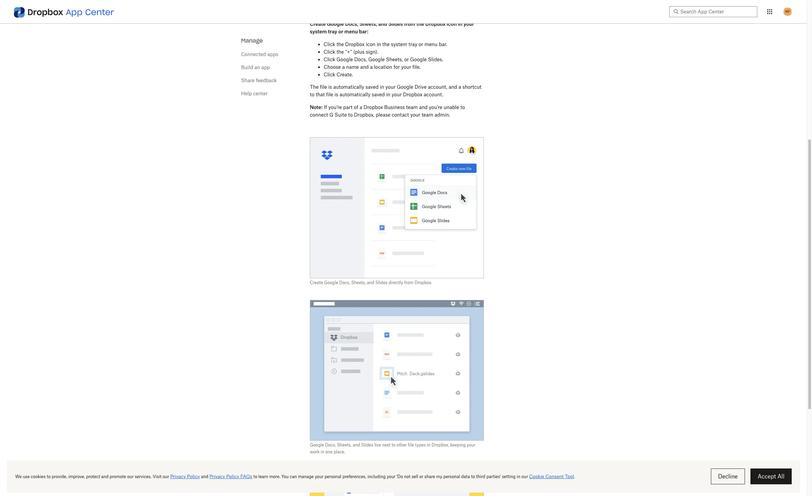 Task type: locate. For each thing, give the bounding box(es) containing it.
icon up bar.
[[447, 21, 457, 27]]

file
[[320, 84, 327, 90], [326, 92, 334, 97], [408, 443, 414, 448]]

1 vertical spatial system
[[391, 41, 408, 47]]

the
[[310, 84, 319, 90]]

docs, inside google docs, sheets, and slides live next to other file types in dropbox, keeping your work in one place.
[[325, 443, 336, 448]]

you're
[[329, 104, 342, 110], [429, 104, 443, 110]]

shortcut
[[463, 84, 482, 90]]

slides inside create google docs, sheets, and slides from the dropbox icon in your system tray or menu bar:
[[389, 21, 403, 27]]

your inside create google docs, sheets, and slides from the dropbox icon in your system tray or menu bar:
[[464, 21, 475, 27]]

0 horizontal spatial team
[[407, 104, 418, 110]]

0 vertical spatial system
[[310, 29, 327, 35]]

to right unable
[[461, 104, 466, 110]]

0 vertical spatial icon
[[447, 21, 457, 27]]

to
[[310, 92, 315, 97], [461, 104, 466, 110], [349, 112, 353, 118], [392, 443, 396, 448]]

one
[[326, 450, 333, 455]]

app
[[262, 64, 270, 70]]

dropbox, inside google docs, sheets, and slides live next to other file types in dropbox, keeping your work in one place.
[[432, 443, 450, 448]]

menu inside click the dropbox icon in the system tray or menu bar. click the "+" (plus sign). click google docs, google sheets, or google slides. choose a name and a location for your file. click create.
[[425, 41, 438, 47]]

saved up if you're part of a dropbox business team and you're unable to connect g suite to dropbox, please contact your team admin.
[[372, 92, 385, 97]]

tray inside click the dropbox icon in the system tray or menu bar. click the "+" (plus sign). click google docs, google sheets, or google slides. choose a name and a location for your file. click create.
[[409, 41, 418, 47]]

1 horizontal spatial or
[[405, 56, 409, 62]]

in
[[458, 21, 463, 27], [377, 41, 381, 47], [380, 84, 385, 90], [387, 92, 391, 97], [427, 443, 431, 448], [321, 450, 325, 455]]

1 horizontal spatial slides
[[376, 280, 388, 285]]

2 you're from the left
[[429, 104, 443, 110]]

2 vertical spatial or
[[405, 56, 409, 62]]

google
[[327, 21, 344, 27], [337, 56, 353, 62], [369, 56, 385, 62], [411, 56, 427, 62], [397, 84, 414, 90], [324, 280, 339, 285], [310, 443, 324, 448]]

name
[[347, 64, 359, 70]]

0 horizontal spatial you're
[[329, 104, 342, 110]]

icon inside create google docs, sheets, and slides from the dropbox icon in your system tray or menu bar:
[[447, 21, 457, 27]]

1 horizontal spatial system
[[391, 41, 408, 47]]

tray left bar:
[[328, 29, 338, 35]]

dropbox, inside if you're part of a dropbox business team and you're unable to connect g suite to dropbox, please contact your team admin.
[[354, 112, 375, 118]]

file up that at the left top of the page
[[320, 84, 327, 90]]

saved
[[366, 84, 379, 90], [372, 92, 385, 97]]

2 horizontal spatial or
[[419, 41, 424, 47]]

is right the
[[329, 84, 332, 90]]

to inside google docs, sheets, and slides live next to other file types in dropbox, keeping your work in one place.
[[392, 443, 396, 448]]

menu left bar.
[[425, 41, 438, 47]]

business
[[385, 104, 405, 110]]

Search App Center text field
[[681, 8, 754, 15]]

keeping
[[451, 443, 466, 448]]

0 vertical spatial tray
[[328, 29, 338, 35]]

click the dropbox icon in the system tray or menu bar. click the "+" (plus sign). click google docs, google sheets, or google slides. choose a name and a location for your file. click create.
[[324, 41, 448, 77]]

1 vertical spatial or
[[419, 41, 424, 47]]

help center link
[[241, 91, 268, 96]]

0 vertical spatial from
[[404, 21, 416, 27]]

1 vertical spatial tray
[[409, 41, 418, 47]]

place.
[[334, 450, 346, 455]]

the inside create google docs, sheets, and slides from the dropbox icon in your system tray or menu bar:
[[417, 21, 425, 27]]

the
[[417, 21, 425, 27], [337, 41, 344, 47], [383, 41, 390, 47], [337, 49, 344, 55]]

"+"
[[346, 49, 352, 55]]

1 create from the top
[[310, 21, 326, 27]]

dropbox inside click the dropbox icon in the system tray or menu bar. click the "+" (plus sign). click google docs, google sheets, or google slides. choose a name and a location for your file. click create.
[[346, 41, 365, 47]]

click
[[324, 41, 336, 47], [324, 49, 336, 55], [324, 56, 336, 62], [324, 72, 336, 77]]

2 create from the top
[[310, 280, 323, 285]]

1 vertical spatial saved
[[372, 92, 385, 97]]

that
[[316, 92, 325, 97]]

slides
[[389, 21, 403, 27], [376, 280, 388, 285], [362, 443, 374, 448]]

1 vertical spatial slides
[[376, 280, 388, 285]]

team
[[407, 104, 418, 110], [422, 112, 434, 118]]

or left bar.
[[419, 41, 424, 47]]

part
[[344, 104, 353, 110]]

dropbox down drive
[[403, 92, 423, 97]]

and inside click the dropbox icon in the system tray or menu bar. click the "+" (plus sign). click google docs, google sheets, or google slides. choose a name and a location for your file. click create.
[[361, 64, 369, 70]]

to down the
[[310, 92, 315, 97]]

help center
[[241, 91, 268, 96]]

if
[[324, 104, 327, 110]]

0 vertical spatial menu
[[345, 29, 358, 35]]

0 vertical spatial slides
[[389, 21, 403, 27]]

a inside if you're part of a dropbox business team and you're unable to connect g suite to dropbox, please contact your team admin.
[[360, 104, 363, 110]]

google docs, sheets, and slides live next to other file types in dropbox, keeping your work in one place.
[[310, 443, 476, 455]]

2 vertical spatial file
[[408, 443, 414, 448]]

1 horizontal spatial you're
[[429, 104, 443, 110]]

0 horizontal spatial tray
[[328, 29, 338, 35]]

1 you're from the left
[[329, 104, 342, 110]]

your
[[464, 21, 475, 27], [402, 64, 412, 70], [386, 84, 396, 90], [392, 92, 402, 97], [411, 112, 421, 118], [467, 443, 476, 448]]

slides for directly
[[376, 280, 388, 285]]

file right other
[[408, 443, 414, 448]]

create for create google docs, sheets, and slides directly from dropbox.
[[310, 280, 323, 285]]

sheets,
[[360, 21, 378, 27], [386, 56, 403, 62], [352, 280, 366, 285], [337, 443, 352, 448]]

a right of
[[360, 104, 363, 110]]

or left "slides."
[[405, 56, 409, 62]]

dropbox,
[[354, 112, 375, 118], [432, 443, 450, 448]]

other
[[397, 443, 407, 448]]

create
[[310, 21, 326, 27], [310, 280, 323, 285]]

or left bar:
[[339, 29, 344, 35]]

sheets, inside click the dropbox icon in the system tray or menu bar. click the "+" (plus sign). click google docs, google sheets, or google slides. choose a name and a location for your file. click create.
[[386, 56, 403, 62]]

build
[[241, 64, 253, 70]]

build an app
[[241, 64, 270, 70]]

your inside google docs, sheets, and slides live next to other file types in dropbox, keeping your work in one place.
[[467, 443, 476, 448]]

1 vertical spatial create
[[310, 280, 323, 285]]

0 horizontal spatial is
[[329, 84, 332, 90]]

for
[[394, 64, 400, 70]]

google inside google docs, sheets, and slides live next to other file types in dropbox, keeping your work in one place.
[[310, 443, 324, 448]]

2 horizontal spatial slides
[[389, 21, 403, 27]]

0 vertical spatial saved
[[366, 84, 379, 90]]

center
[[85, 7, 114, 18]]

a
[[343, 64, 345, 70], [370, 64, 373, 70], [459, 84, 462, 90], [360, 104, 363, 110]]

dropbox up (plus
[[346, 41, 365, 47]]

team left admin.
[[422, 112, 434, 118]]

work
[[310, 450, 320, 455]]

1 horizontal spatial dropbox,
[[432, 443, 450, 448]]

contact
[[392, 112, 409, 118]]

directly
[[389, 280, 404, 285]]

0 horizontal spatial dropbox,
[[354, 112, 375, 118]]

or
[[339, 29, 344, 35], [419, 41, 424, 47], [405, 56, 409, 62]]

dropbox
[[28, 7, 63, 18], [426, 21, 446, 27], [346, 41, 365, 47], [403, 92, 423, 97], [364, 104, 383, 110]]

to right 'next'
[[392, 443, 396, 448]]

dropbox up bar.
[[426, 21, 446, 27]]

the file is automatically saved in your google drive account, and a shortcut to that file is automatically saved in your dropbox account.
[[310, 84, 482, 97]]

system
[[310, 29, 327, 35], [391, 41, 408, 47]]

you're up admin.
[[429, 104, 443, 110]]

0 vertical spatial create
[[310, 21, 326, 27]]

(plus
[[354, 49, 365, 55]]

is
[[329, 84, 332, 90], [335, 92, 339, 97]]

and
[[379, 21, 388, 27], [361, 64, 369, 70], [449, 84, 458, 90], [420, 104, 428, 110], [367, 280, 375, 285], [353, 443, 360, 448]]

0 horizontal spatial icon
[[366, 41, 376, 47]]

file right that at the left top of the page
[[326, 92, 334, 97]]

docs,
[[346, 21, 359, 27], [355, 56, 367, 62], [340, 280, 351, 285], [325, 443, 336, 448]]

a left location
[[370, 64, 373, 70]]

location
[[374, 64, 393, 70]]

0 vertical spatial dropbox,
[[354, 112, 375, 118]]

0 horizontal spatial menu
[[345, 29, 358, 35]]

automatically
[[334, 84, 365, 90], [340, 92, 371, 97]]

slides.
[[428, 56, 444, 62]]

0 horizontal spatial slides
[[362, 443, 374, 448]]

0 horizontal spatial system
[[310, 29, 327, 35]]

automatically down create.
[[334, 84, 365, 90]]

tray
[[328, 29, 338, 35], [409, 41, 418, 47]]

saved down location
[[366, 84, 379, 90]]

apps
[[268, 51, 279, 57]]

a left shortcut at the right of the page
[[459, 84, 462, 90]]

0 vertical spatial file
[[320, 84, 327, 90]]

icon
[[447, 21, 457, 27], [366, 41, 376, 47]]

1 vertical spatial menu
[[425, 41, 438, 47]]

icon up sign).
[[366, 41, 376, 47]]

1 horizontal spatial tray
[[409, 41, 418, 47]]

1 vertical spatial dropbox,
[[432, 443, 450, 448]]

types
[[416, 443, 426, 448]]

sign).
[[366, 49, 379, 55]]

help
[[241, 91, 252, 96]]

1 vertical spatial automatically
[[340, 92, 371, 97]]

1 horizontal spatial icon
[[447, 21, 457, 27]]

1 horizontal spatial menu
[[425, 41, 438, 47]]

connect
[[310, 112, 328, 118]]

from
[[404, 21, 416, 27], [405, 280, 414, 285]]

menu left bar:
[[345, 29, 358, 35]]

if you're part of a dropbox business team and you're unable to connect g suite to dropbox, please contact your team admin.
[[310, 104, 466, 118]]

slides inside google docs, sheets, and slides live next to other file types in dropbox, keeping your work in one place.
[[362, 443, 374, 448]]

1 vertical spatial team
[[422, 112, 434, 118]]

dropbox, down of
[[354, 112, 375, 118]]

0 vertical spatial automatically
[[334, 84, 365, 90]]

team up contact
[[407, 104, 418, 110]]

1 vertical spatial is
[[335, 92, 339, 97]]

connected
[[241, 51, 266, 57]]

note:
[[310, 104, 323, 110]]

menu
[[345, 29, 358, 35], [425, 41, 438, 47]]

1 vertical spatial icon
[[366, 41, 376, 47]]

your inside click the dropbox icon in the system tray or menu bar. click the "+" (plus sign). click google docs, google sheets, or google slides. choose a name and a location for your file. click create.
[[402, 64, 412, 70]]

create inside create google docs, sheets, and slides from the dropbox icon in your system tray or menu bar:
[[310, 21, 326, 27]]

0 vertical spatial or
[[339, 29, 344, 35]]

share feedback
[[241, 77, 277, 83]]

dropbox left app
[[28, 7, 63, 18]]

admin.
[[435, 112, 451, 118]]

dropbox inside the file is automatically saved in your google drive account, and a shortcut to that file is automatically saved in your dropbox account.
[[403, 92, 423, 97]]

dropbox, left keeping
[[432, 443, 450, 448]]

1 vertical spatial file
[[326, 92, 334, 97]]

automatically up of
[[340, 92, 371, 97]]

feedback
[[256, 77, 277, 83]]

0 vertical spatial is
[[329, 84, 332, 90]]

you're up g
[[329, 104, 342, 110]]

tray up file. on the right of page
[[409, 41, 418, 47]]

0 horizontal spatial or
[[339, 29, 344, 35]]

system inside create google docs, sheets, and slides from the dropbox icon in your system tray or menu bar:
[[310, 29, 327, 35]]

in inside create google docs, sheets, and slides from the dropbox icon in your system tray or menu bar:
[[458, 21, 463, 27]]

2 click from the top
[[324, 49, 336, 55]]

dropbox up please
[[364, 104, 383, 110]]

file.
[[413, 64, 421, 70]]

2 vertical spatial slides
[[362, 443, 374, 448]]

of
[[354, 104, 359, 110]]

is right that at the left top of the page
[[335, 92, 339, 97]]

3 click from the top
[[324, 56, 336, 62]]



Task type: describe. For each thing, give the bounding box(es) containing it.
connected apps link
[[241, 51, 279, 57]]

4 click from the top
[[324, 72, 336, 77]]

account,
[[428, 84, 448, 90]]

dropbox.
[[415, 280, 433, 285]]

slides for from
[[389, 21, 403, 27]]

create.
[[337, 72, 353, 77]]

drive
[[415, 84, 427, 90]]

and inside if you're part of a dropbox business team and you're unable to connect g suite to dropbox, please contact your team admin.
[[420, 104, 428, 110]]

create for create google docs, sheets, and slides from the dropbox icon in your system tray or menu bar:
[[310, 21, 326, 27]]

dropbox app center
[[28, 7, 114, 18]]

g
[[330, 112, 334, 118]]

menu inside create google docs, sheets, and slides from the dropbox icon in your system tray or menu bar:
[[345, 29, 358, 35]]

build an app link
[[241, 64, 270, 70]]

a up create.
[[343, 64, 345, 70]]

create google docs, sheets, and slides from the dropbox icon in your system tray or menu bar:
[[310, 21, 475, 35]]

to down part
[[349, 112, 353, 118]]

system inside click the dropbox icon in the system tray or menu bar. click the "+" (plus sign). click google docs, google sheets, or google slides. choose a name and a location for your file. click create.
[[391, 41, 408, 47]]

kp
[[786, 9, 791, 14]]

a inside the file is automatically saved in your google drive account, and a shortcut to that file is automatically saved in your dropbox account.
[[459, 84, 462, 90]]

please
[[376, 112, 391, 118]]

docs, inside create google docs, sheets, and slides from the dropbox icon in your system tray or menu bar:
[[346, 21, 359, 27]]

file inside google docs, sheets, and slides live next to other file types in dropbox, keeping your work in one place.
[[408, 443, 414, 448]]

sheets, inside create google docs, sheets, and slides from the dropbox icon in your system tray or menu bar:
[[360, 21, 378, 27]]

1 click from the top
[[324, 41, 336, 47]]

your inside if you're part of a dropbox business team and you're unable to connect g suite to dropbox, please contact your team admin.
[[411, 112, 421, 118]]

next
[[383, 443, 391, 448]]

tray inside create google docs, sheets, and slides from the dropbox icon in your system tray or menu bar:
[[328, 29, 338, 35]]

share
[[241, 77, 255, 83]]

kp button
[[783, 6, 794, 17]]

in inside click the dropbox icon in the system tray or menu bar. click the "+" (plus sign). click google docs, google sheets, or google slides. choose a name and a location for your file. click create.
[[377, 41, 381, 47]]

icon inside click the dropbox icon in the system tray or menu bar. click the "+" (plus sign). click google docs, google sheets, or google slides. choose a name and a location for your file. click create.
[[366, 41, 376, 47]]

manage
[[241, 37, 263, 44]]

share feedback link
[[241, 77, 277, 83]]

app
[[66, 7, 83, 18]]

0 vertical spatial team
[[407, 104, 418, 110]]

dropbox inside if you're part of a dropbox business team and you're unable to connect g suite to dropbox, please contact your team admin.
[[364, 104, 383, 110]]

unable
[[444, 104, 460, 110]]

dropbox inside create google docs, sheets, and slides from the dropbox icon in your system tray or menu bar:
[[426, 21, 446, 27]]

suite
[[335, 112, 347, 118]]

connected apps
[[241, 51, 279, 57]]

from inside create google docs, sheets, and slides from the dropbox icon in your system tray or menu bar:
[[404, 21, 416, 27]]

1 vertical spatial from
[[405, 280, 414, 285]]

account.
[[424, 92, 444, 97]]

to inside the file is automatically saved in your google drive account, and a shortcut to that file is automatically saved in your dropbox account.
[[310, 92, 315, 97]]

google inside the file is automatically saved in your google drive account, and a shortcut to that file is automatically saved in your dropbox account.
[[397, 84, 414, 90]]

center
[[253, 91, 268, 96]]

create google docs, sheets, and slides directly from dropbox.
[[310, 280, 433, 285]]

live
[[375, 443, 381, 448]]

and inside the file is automatically saved in your google drive account, and a shortcut to that file is automatically saved in your dropbox account.
[[449, 84, 458, 90]]

bar:
[[359, 29, 369, 35]]

1 horizontal spatial is
[[335, 92, 339, 97]]

an
[[255, 64, 260, 70]]

sheets, inside google docs, sheets, and slides live next to other file types in dropbox, keeping your work in one place.
[[337, 443, 352, 448]]

google inside create google docs, sheets, and slides from the dropbox icon in your system tray or menu bar:
[[327, 21, 344, 27]]

docs, inside click the dropbox icon in the system tray or menu bar. click the "+" (plus sign). click google docs, google sheets, or google slides. choose a name and a location for your file. click create.
[[355, 56, 367, 62]]

choose
[[324, 64, 341, 70]]

and inside create google docs, sheets, and slides from the dropbox icon in your system tray or menu bar:
[[379, 21, 388, 27]]

1 horizontal spatial team
[[422, 112, 434, 118]]

bar.
[[439, 41, 448, 47]]

and inside google docs, sheets, and slides live next to other file types in dropbox, keeping your work in one place.
[[353, 443, 360, 448]]

or inside create google docs, sheets, and slides from the dropbox icon in your system tray or menu bar:
[[339, 29, 344, 35]]



Task type: vqa. For each thing, say whether or not it's contained in the screenshot.
FOLDERS
no



